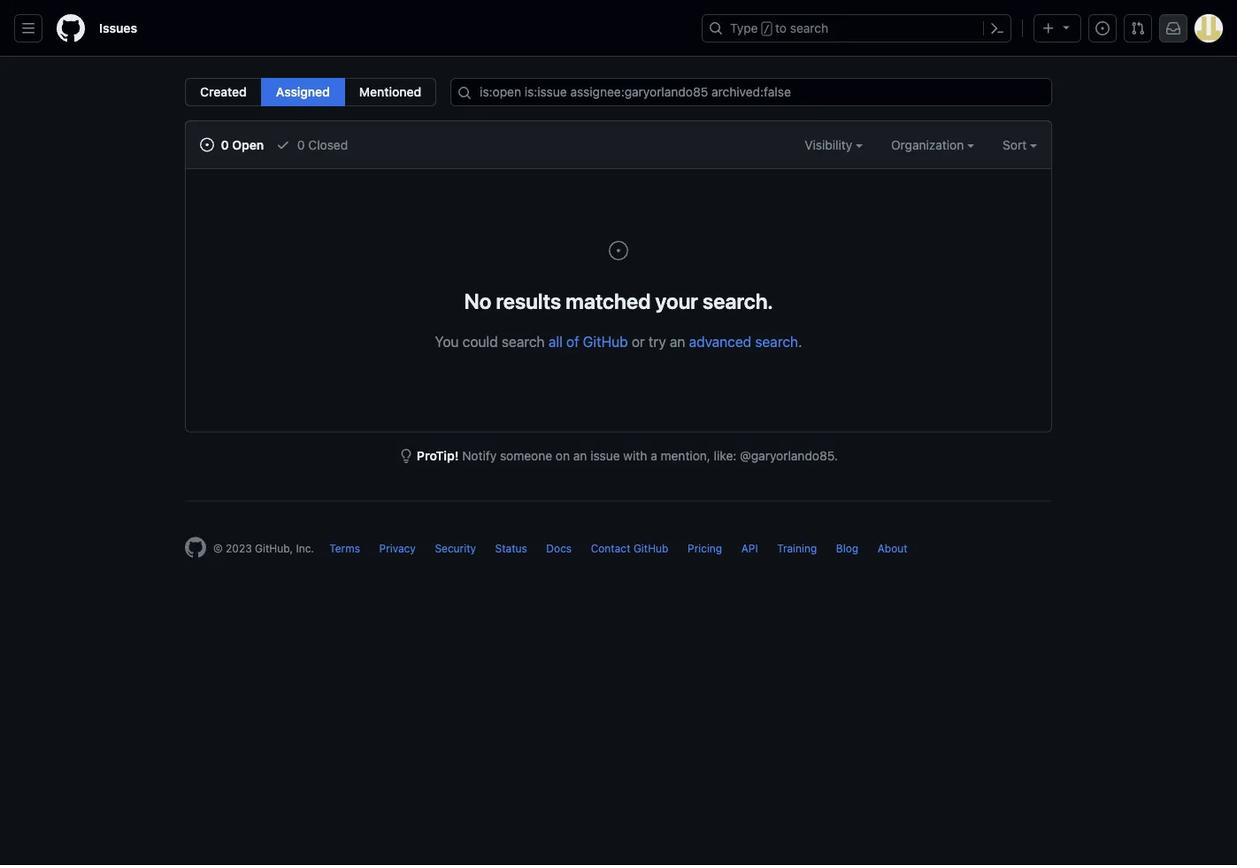 Task type: vqa. For each thing, say whether or not it's contained in the screenshot.
@culinaxok icon
no



Task type: locate. For each thing, give the bounding box(es) containing it.
homepage image
[[57, 14, 85, 43], [185, 537, 206, 558]]

0 inside the 0 closed link
[[297, 137, 305, 152]]

© 2023 github, inc.
[[213, 542, 314, 555]]

privacy link
[[379, 542, 416, 555]]

1 0 from the left
[[221, 137, 229, 152]]

0
[[221, 137, 229, 152], [297, 137, 305, 152]]

1 horizontal spatial 0
[[297, 137, 305, 152]]

0 for closed
[[297, 137, 305, 152]]

all of github link
[[549, 333, 628, 350]]

1 horizontal spatial an
[[670, 333, 686, 350]]

mention,
[[661, 449, 711, 463]]

organization
[[892, 137, 968, 152]]

mentioned
[[359, 85, 422, 99]]

1 horizontal spatial issue opened image
[[1096, 21, 1110, 35]]

github,
[[255, 542, 293, 555]]

1 vertical spatial issue opened image
[[608, 240, 630, 261]]

an right try
[[670, 333, 686, 350]]

2 0 from the left
[[297, 137, 305, 152]]

0 inside 0 open link
[[221, 137, 229, 152]]

github right of
[[583, 333, 628, 350]]

search image
[[458, 86, 472, 100]]

search
[[791, 21, 829, 35], [502, 333, 545, 350], [756, 333, 799, 350]]

assigned link
[[261, 78, 345, 106]]

0 right issue opened image
[[221, 137, 229, 152]]

git pull request image
[[1132, 21, 1146, 35]]

could
[[463, 333, 498, 350]]

1 vertical spatial homepage image
[[185, 537, 206, 558]]

1 horizontal spatial github
[[634, 542, 669, 555]]

1 horizontal spatial homepage image
[[185, 537, 206, 558]]

issue opened image
[[1096, 21, 1110, 35], [608, 240, 630, 261]]

0 vertical spatial issue opened image
[[1096, 21, 1110, 35]]

issues
[[99, 21, 137, 35]]

closed
[[308, 137, 348, 152]]

with
[[624, 449, 648, 463]]

0 horizontal spatial github
[[583, 333, 628, 350]]

matched
[[566, 288, 651, 313]]

check image
[[276, 138, 291, 152]]

issues element
[[185, 78, 437, 106]]

assigned
[[276, 85, 330, 99]]

homepage image left issues
[[57, 14, 85, 43]]

inc.
[[296, 542, 314, 555]]

an right on
[[574, 449, 587, 463]]

api
[[742, 542, 759, 555]]

terms link
[[330, 542, 360, 555]]

about link
[[878, 542, 908, 555]]

blog link
[[837, 542, 859, 555]]

issue opened image left git pull request "image"
[[1096, 21, 1110, 35]]

notify
[[462, 449, 497, 463]]

0 horizontal spatial issue opened image
[[608, 240, 630, 261]]

issue
[[591, 449, 620, 463]]

or
[[632, 333, 645, 350]]

github
[[583, 333, 628, 350], [634, 542, 669, 555]]

0 right check image
[[297, 137, 305, 152]]

training link
[[778, 542, 818, 555]]

blog
[[837, 542, 859, 555]]

no results matched your search.
[[464, 288, 774, 313]]

0 vertical spatial github
[[583, 333, 628, 350]]

search.
[[703, 288, 774, 313]]

0 vertical spatial homepage image
[[57, 14, 85, 43]]

0 open
[[218, 137, 264, 152]]

search down search. at the right top of the page
[[756, 333, 799, 350]]

visibility button
[[805, 135, 863, 154]]

triangle down image
[[1060, 20, 1074, 34]]

your
[[656, 288, 699, 313]]

0 horizontal spatial 0
[[221, 137, 229, 152]]

sort button
[[1003, 135, 1038, 154]]

privacy
[[379, 542, 416, 555]]

©
[[213, 542, 223, 555]]

advanced
[[689, 333, 752, 350]]

0 horizontal spatial an
[[574, 449, 587, 463]]

an
[[670, 333, 686, 350], [574, 449, 587, 463]]

like:
[[714, 449, 737, 463]]

organization button
[[892, 135, 975, 154]]

/
[[764, 23, 770, 35]]

light bulb image
[[399, 449, 414, 463]]

homepage image left ©
[[185, 537, 206, 558]]

security link
[[435, 542, 476, 555]]

issue opened image up "no results matched your search."
[[608, 240, 630, 261]]

security
[[435, 542, 476, 555]]

open
[[232, 137, 264, 152]]

github right contact
[[634, 542, 669, 555]]

created
[[200, 85, 247, 99]]

pricing
[[688, 542, 723, 555]]



Task type: describe. For each thing, give the bounding box(es) containing it.
docs
[[547, 542, 572, 555]]

issue opened image
[[200, 138, 214, 152]]

status
[[495, 542, 528, 555]]

notifications image
[[1167, 21, 1181, 35]]

1 vertical spatial github
[[634, 542, 669, 555]]

try
[[649, 333, 667, 350]]

you could search all of github or try an advanced search .
[[435, 333, 803, 350]]

0 closed
[[294, 137, 348, 152]]

protip!
[[417, 449, 459, 463]]

contact github
[[591, 542, 669, 555]]

search right "to"
[[791, 21, 829, 35]]

contact github link
[[591, 542, 669, 555]]

pricing link
[[688, 542, 723, 555]]

api link
[[742, 542, 759, 555]]

on
[[556, 449, 570, 463]]

.
[[799, 333, 803, 350]]

someone
[[500, 449, 553, 463]]

a
[[651, 449, 658, 463]]

results
[[496, 288, 562, 313]]

mentioned link
[[344, 78, 437, 106]]

2023
[[226, 542, 252, 555]]

0 open link
[[200, 135, 264, 154]]

0 vertical spatial an
[[670, 333, 686, 350]]

type / to search
[[731, 21, 829, 35]]

@garyorlando85.
[[740, 449, 838, 463]]

advanced search link
[[689, 333, 799, 350]]

command palette image
[[991, 21, 1005, 35]]

docs link
[[547, 542, 572, 555]]

of
[[567, 333, 580, 350]]

status link
[[495, 542, 528, 555]]

sort
[[1003, 137, 1027, 152]]

0 closed link
[[276, 135, 348, 154]]

no
[[464, 288, 492, 313]]

0 for open
[[221, 137, 229, 152]]

0 horizontal spatial homepage image
[[57, 14, 85, 43]]

type
[[731, 21, 758, 35]]

created link
[[185, 78, 262, 106]]

about
[[878, 542, 908, 555]]

Search all issues text field
[[451, 78, 1053, 106]]

visibility
[[805, 137, 856, 152]]

you
[[435, 333, 459, 350]]

terms
[[330, 542, 360, 555]]

contact
[[591, 542, 631, 555]]

protip! notify someone on an issue with a mention, like: @garyorlando85.
[[417, 449, 838, 463]]

Issues search field
[[451, 78, 1053, 106]]

search left all
[[502, 333, 545, 350]]

training
[[778, 542, 818, 555]]

all
[[549, 333, 563, 350]]

1 vertical spatial an
[[574, 449, 587, 463]]

plus image
[[1042, 21, 1056, 35]]

to
[[776, 21, 787, 35]]



